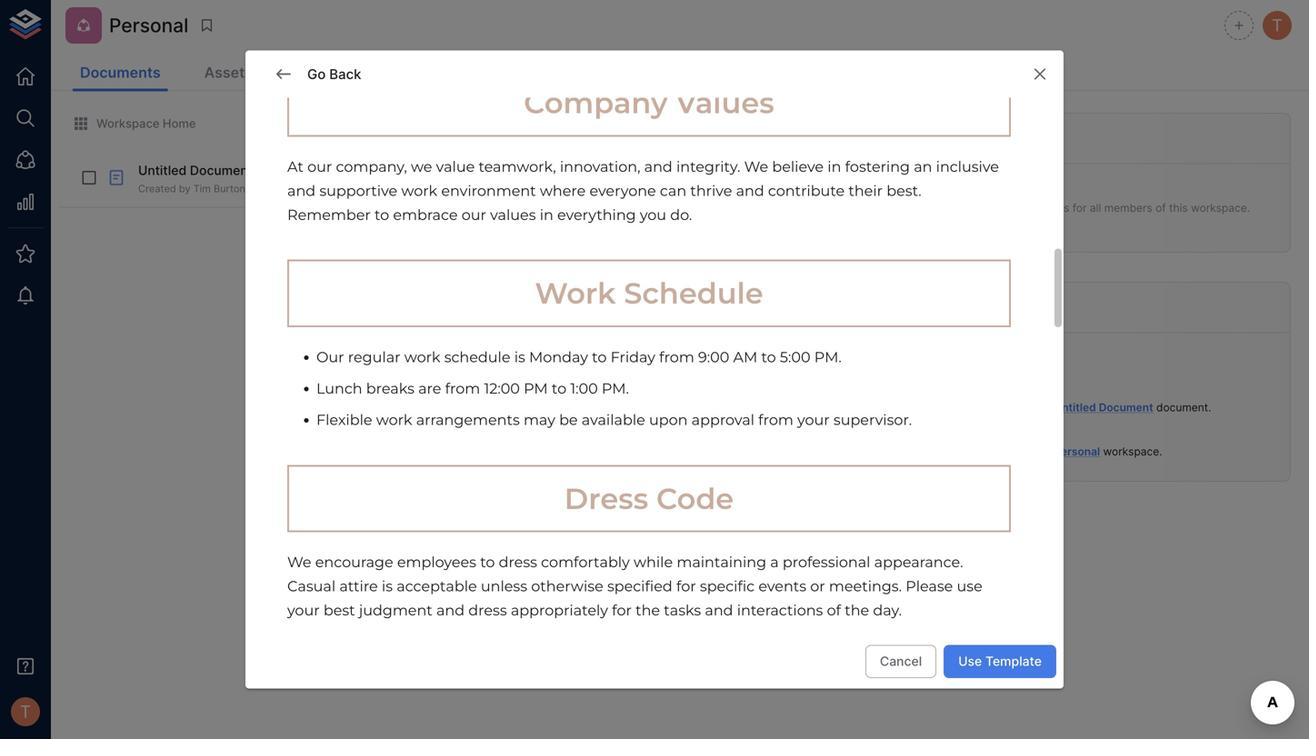 Task type: locate. For each thing, give the bounding box(es) containing it.
contribute
[[768, 182, 845, 200]]

0 horizontal spatial we
[[287, 554, 312, 571]]

everything
[[558, 206, 636, 224]]

the down meetings.
[[845, 602, 870, 619]]

approval
[[692, 411, 755, 429]]

1 vertical spatial we
[[287, 554, 312, 571]]

1 vertical spatial personal
[[1055, 445, 1101, 458]]

of left this
[[1156, 201, 1167, 215]]

from left 9:00
[[660, 348, 695, 366]]

1 horizontal spatial in
[[828, 158, 842, 176]]

new
[[795, 116, 822, 131]]

cancel button
[[866, 646, 937, 679]]

document for untitled document document .
[[1099, 401, 1154, 414]]

supportive
[[320, 182, 398, 200]]

0 vertical spatial in
[[828, 158, 842, 176]]

1 horizontal spatial the
[[845, 602, 870, 619]]

to right pm
[[552, 380, 567, 397]]

untitled document link
[[1055, 401, 1154, 414]]

work inside at our company, we value teamwork, innovation, and integrity. we believe in fostering an inclusive and supportive work environment where everyone can thrive and contribute their best. remember to embrace our values in everything you do.
[[401, 182, 438, 200]]

acceptable
[[397, 578, 477, 595]]

your down casual
[[287, 602, 320, 619]]

to up unless at the bottom of the page
[[480, 554, 495, 571]]

1 horizontal spatial untitled
[[1055, 401, 1097, 414]]

thrive
[[691, 182, 733, 200]]

0 vertical spatial document
[[190, 163, 253, 178]]

to down the supportive at the left
[[375, 206, 389, 224]]

am
[[734, 348, 758, 366]]

pinned
[[934, 129, 983, 147]]

tim
[[193, 183, 211, 195]]

1 vertical spatial is
[[382, 578, 393, 595]]

1 vertical spatial untitled
[[1055, 401, 1097, 414]]

0 horizontal spatial in
[[540, 206, 554, 224]]

workspace.
[[1192, 201, 1251, 215]]

0 horizontal spatial is
[[382, 578, 393, 595]]

use template
[[959, 654, 1042, 670]]

0 horizontal spatial untitled
[[138, 163, 187, 178]]

your left supervisor.
[[798, 411, 830, 429]]

5:00
[[780, 348, 811, 366]]

personal for personal
[[109, 13, 189, 37]]

pin
[[936, 201, 952, 215]]

be
[[559, 411, 578, 429]]

1 horizontal spatial t
[[1273, 15, 1283, 35]]

0 vertical spatial work
[[401, 182, 438, 200]]

code
[[657, 481, 734, 516]]

1 vertical spatial t
[[20, 702, 31, 722]]

personal up documents at the left of page
[[109, 13, 189, 37]]

we up casual
[[287, 554, 312, 571]]

judgment
[[359, 602, 433, 619]]

professional
[[783, 554, 871, 571]]

inclusive
[[937, 158, 1000, 176]]

create new button
[[736, 107, 859, 140]]

is up the judgment
[[382, 578, 393, 595]]

0 horizontal spatial our
[[308, 158, 332, 176]]

untitled for untitled document created by tim burton just now
[[138, 163, 187, 178]]

in right believe
[[828, 158, 842, 176]]

untitled up created
[[138, 163, 187, 178]]

dress down unless at the bottom of the page
[[469, 602, 507, 619]]

1 horizontal spatial of
[[1156, 201, 1167, 215]]

available
[[582, 411, 646, 429]]

dress up unless at the bottom of the page
[[499, 554, 538, 571]]

untitled document document .
[[1055, 401, 1212, 414]]

our
[[308, 158, 332, 176], [462, 206, 487, 224]]

documents
[[80, 64, 161, 81]]

we inside we encourage employees to dress comfortably while maintaining a professional appearance. casual attire is acceptable unless otherwise specified for specific events or meetings. please use your best judgment and dress appropriately for the tasks and interactions of the day.
[[287, 554, 312, 571]]

may
[[524, 411, 556, 429]]

pinned items
[[934, 129, 1026, 147]]

our right at
[[308, 158, 332, 176]]

your inside we encourage employees to dress comfortably while maintaining a professional appearance. casual attire is acceptable unless otherwise specified for specific events or meetings. please use your best judgment and dress appropriately for the tasks and interactions of the day.
[[287, 602, 320, 619]]

untitled inside untitled document created by tim burton just now
[[138, 163, 187, 178]]

personal down untitled document link
[[1055, 445, 1101, 458]]

monday
[[529, 348, 588, 366]]

dress
[[565, 481, 649, 516]]

0 vertical spatial your
[[798, 411, 830, 429]]

1 vertical spatial of
[[827, 602, 841, 619]]

0 vertical spatial t
[[1273, 15, 1283, 35]]

from
[[660, 348, 695, 366], [445, 380, 480, 397], [759, 411, 794, 429]]

comfortably
[[541, 554, 630, 571]]

an
[[914, 158, 933, 176]]

by
[[179, 183, 191, 195]]

0 vertical spatial pm.
[[815, 348, 842, 366]]

is
[[515, 348, 526, 366], [382, 578, 393, 595]]

access
[[1034, 201, 1070, 215]]

you
[[640, 206, 667, 224]]

1 vertical spatial your
[[287, 602, 320, 619]]

t button
[[1261, 8, 1295, 43], [5, 692, 45, 732]]

we left believe
[[745, 158, 769, 176]]

0 vertical spatial we
[[745, 158, 769, 176]]

from up arrangements
[[445, 380, 480, 397]]

in
[[828, 158, 842, 176], [540, 206, 554, 224]]

values
[[490, 206, 536, 224]]

meetings.
[[829, 578, 902, 595]]

our down environment
[[462, 206, 487, 224]]

friday
[[611, 348, 656, 366]]

their
[[849, 182, 883, 200]]

1 vertical spatial pm.
[[602, 380, 629, 397]]

personal for personal workspace .
[[1055, 445, 1101, 458]]

1 vertical spatial .
[[1160, 445, 1163, 458]]

from for available
[[759, 411, 794, 429]]

0 vertical spatial from
[[660, 348, 695, 366]]

value
[[436, 158, 475, 176]]

pm. right 5:00
[[815, 348, 842, 366]]

template
[[986, 654, 1042, 670]]

0 vertical spatial is
[[515, 348, 526, 366]]

document
[[190, 163, 253, 178], [1099, 401, 1154, 414]]

0 horizontal spatial personal
[[109, 13, 189, 37]]

work down breaks
[[376, 411, 412, 429]]

1 horizontal spatial our
[[462, 206, 487, 224]]

document for untitled document created by tim burton just now
[[190, 163, 253, 178]]

work
[[401, 182, 438, 200], [405, 348, 441, 366], [376, 411, 412, 429]]

from for monday
[[660, 348, 695, 366]]

0 horizontal spatial of
[[827, 602, 841, 619]]

we
[[745, 158, 769, 176], [287, 554, 312, 571]]

1 horizontal spatial personal
[[1055, 445, 1101, 458]]

we
[[411, 158, 432, 176]]

teamwork,
[[479, 158, 556, 176]]

12:00
[[484, 380, 520, 397]]

2 the from the left
[[845, 602, 870, 619]]

is up pm
[[515, 348, 526, 366]]

0 horizontal spatial .
[[1160, 445, 1163, 458]]

encourage
[[315, 554, 394, 571]]

pm.
[[815, 348, 842, 366], [602, 380, 629, 397]]

1 vertical spatial in
[[540, 206, 554, 224]]

0 vertical spatial untitled
[[138, 163, 187, 178]]

0 horizontal spatial from
[[445, 380, 480, 397]]

0 horizontal spatial t button
[[5, 692, 45, 732]]

please
[[906, 578, 954, 595]]

in down where
[[540, 206, 554, 224]]

unless
[[481, 578, 528, 595]]

casual
[[287, 578, 336, 595]]

work up the "are" on the left of the page
[[405, 348, 441, 366]]

document up workspace
[[1099, 401, 1154, 414]]

create
[[751, 116, 791, 131]]

1 horizontal spatial .
[[1209, 401, 1212, 414]]

untitled up personal link
[[1055, 401, 1097, 414]]

for left quick
[[986, 201, 1000, 215]]

items
[[986, 129, 1026, 147]]

0 vertical spatial our
[[308, 158, 332, 176]]

assets
[[204, 64, 253, 81]]

of down meetings.
[[827, 602, 841, 619]]

while
[[634, 554, 673, 571]]

0 horizontal spatial your
[[287, 602, 320, 619]]

1 horizontal spatial we
[[745, 158, 769, 176]]

1 vertical spatial document
[[1099, 401, 1154, 414]]

use template button
[[944, 646, 1057, 679]]

specified
[[608, 578, 673, 595]]

1 vertical spatial our
[[462, 206, 487, 224]]

1 horizontal spatial document
[[1099, 401, 1154, 414]]

workspace home link
[[73, 115, 196, 132]]

document inside untitled document created by tim burton just now
[[190, 163, 253, 178]]

pm
[[524, 380, 548, 397]]

0 vertical spatial personal
[[109, 13, 189, 37]]

0 horizontal spatial t
[[20, 702, 31, 722]]

from right approval
[[759, 411, 794, 429]]

recent activities
[[934, 299, 1053, 316]]

created
[[138, 183, 176, 195]]

work down we
[[401, 182, 438, 200]]

now
[[268, 183, 288, 195]]

document up burton
[[190, 163, 253, 178]]

the
[[636, 602, 660, 619], [845, 602, 870, 619]]

environment
[[441, 182, 536, 200]]

0 vertical spatial t button
[[1261, 8, 1295, 43]]

pm. right 1:00
[[602, 380, 629, 397]]

and down at
[[287, 182, 316, 200]]

0 horizontal spatial document
[[190, 163, 253, 178]]

1 the from the left
[[636, 602, 660, 619]]

at
[[287, 158, 304, 176]]

breaks
[[366, 380, 415, 397]]

1 horizontal spatial from
[[660, 348, 695, 366]]

0 horizontal spatial pm.
[[602, 380, 629, 397]]

quick
[[1003, 201, 1031, 215]]

2 horizontal spatial from
[[759, 411, 794, 429]]

the down specified
[[636, 602, 660, 619]]

2 vertical spatial from
[[759, 411, 794, 429]]

dress
[[499, 554, 538, 571], [469, 602, 507, 619]]

untitled for untitled document document .
[[1055, 401, 1097, 414]]

a
[[771, 554, 779, 571]]

0 horizontal spatial the
[[636, 602, 660, 619]]



Task type: describe. For each thing, give the bounding box(es) containing it.
for down specified
[[612, 602, 632, 619]]

company values
[[524, 85, 775, 121]]

items
[[955, 201, 983, 215]]

fostering
[[846, 158, 910, 176]]

for left all
[[1073, 201, 1087, 215]]

workspace
[[96, 116, 160, 130]]

regular
[[348, 348, 401, 366]]

can
[[660, 182, 687, 200]]

best
[[324, 602, 355, 619]]

1 vertical spatial t button
[[5, 692, 45, 732]]

1 horizontal spatial pm.
[[815, 348, 842, 366]]

best.
[[887, 182, 922, 200]]

home
[[163, 116, 196, 130]]

and down specific
[[705, 602, 734, 619]]

schedule
[[445, 348, 511, 366]]

and right thrive
[[736, 182, 765, 200]]

1 horizontal spatial your
[[798, 411, 830, 429]]

1 horizontal spatial t button
[[1261, 8, 1295, 43]]

values
[[676, 85, 775, 121]]

0 vertical spatial dress
[[499, 554, 538, 571]]

create new
[[751, 116, 822, 131]]

company,
[[336, 158, 407, 176]]

or
[[811, 578, 826, 595]]

to right the am
[[762, 348, 777, 366]]

are
[[418, 380, 442, 397]]

go back dialog
[[246, 50, 1064, 689]]

schedule
[[624, 276, 764, 311]]

recent
[[934, 299, 984, 316]]

burton
[[214, 183, 245, 195]]

documents link
[[73, 56, 168, 91]]

go back
[[307, 66, 362, 82]]

maintaining
[[677, 554, 767, 571]]

otherwise
[[531, 578, 604, 595]]

integrity.
[[677, 158, 741, 176]]

supervisor.
[[834, 411, 912, 429]]

0 vertical spatial .
[[1209, 401, 1212, 414]]

workspace home
[[96, 116, 196, 130]]

0 vertical spatial of
[[1156, 201, 1167, 215]]

of inside we encourage employees to dress comfortably while maintaining a professional appearance. casual attire is acceptable unless otherwise specified for specific events or meetings. please use your best judgment and dress appropriately for the tasks and interactions of the day.
[[827, 602, 841, 619]]

is inside we encourage employees to dress comfortably while maintaining a professional appearance. casual attire is acceptable unless otherwise specified for specific events or meetings. please use your best judgment and dress appropriately for the tasks and interactions of the day.
[[382, 578, 393, 595]]

work
[[535, 276, 616, 311]]

1 horizontal spatial is
[[515, 348, 526, 366]]

work schedule
[[535, 276, 764, 311]]

appearance.
[[875, 554, 964, 571]]

assets link
[[197, 56, 260, 91]]

back
[[329, 66, 362, 82]]

remember
[[287, 206, 371, 224]]

use
[[957, 578, 983, 595]]

innovation,
[[560, 158, 641, 176]]

do.
[[671, 206, 692, 224]]

personal workspace .
[[1055, 445, 1163, 458]]

believe
[[773, 158, 824, 176]]

company
[[524, 85, 668, 121]]

flexible work arrangements may be available upon approval from your supervisor.
[[317, 411, 912, 429]]

to inside at our company, we value teamwork, innovation, and integrity. we believe in fostering an inclusive and supportive work environment where everyone can thrive and contribute their best. remember to embrace our values in everything you do.
[[375, 206, 389, 224]]

pin items for quick access for all members of this workspace.
[[936, 201, 1251, 215]]

dress code
[[565, 481, 734, 516]]

lunch breaks are from 12:00 pm to 1:00 pm.
[[317, 380, 629, 397]]

just
[[248, 183, 265, 195]]

to left friday at the top
[[592, 348, 607, 366]]

1:00
[[571, 380, 598, 397]]

where
[[540, 182, 586, 200]]

insights link
[[289, 56, 360, 91]]

flexible
[[317, 411, 373, 429]]

for up tasks
[[677, 578, 696, 595]]

9:00
[[699, 348, 730, 366]]

1 vertical spatial dress
[[469, 602, 507, 619]]

and down acceptable
[[437, 602, 465, 619]]

all
[[1090, 201, 1102, 215]]

insights
[[296, 64, 352, 81]]

specific
[[700, 578, 755, 595]]

go
[[307, 66, 326, 82]]

our
[[317, 348, 344, 366]]

everyone
[[590, 182, 656, 200]]

1 vertical spatial work
[[405, 348, 441, 366]]

events
[[759, 578, 807, 595]]

and up can
[[645, 158, 673, 176]]

2 vertical spatial work
[[376, 411, 412, 429]]

we inside at our company, we value teamwork, innovation, and integrity. we believe in fostering an inclusive and supportive work environment where everyone can thrive and contribute their best. remember to embrace our values in everything you do.
[[745, 158, 769, 176]]

this
[[1170, 201, 1189, 215]]

activities
[[987, 299, 1053, 316]]

to inside we encourage employees to dress comfortably while maintaining a professional appearance. casual attire is acceptable unless otherwise specified for specific events or meetings. please use your best judgment and dress appropriately for the tasks and interactions of the day.
[[480, 554, 495, 571]]

members
[[1105, 201, 1153, 215]]

use
[[959, 654, 983, 670]]

workspace
[[1104, 445, 1160, 458]]

bookmark image
[[199, 17, 215, 34]]

interactions
[[737, 602, 824, 619]]

appropriately
[[511, 602, 608, 619]]

1 vertical spatial from
[[445, 380, 480, 397]]

arrangements
[[416, 411, 520, 429]]



Task type: vqa. For each thing, say whether or not it's contained in the screenshot.
Comments "Image"
no



